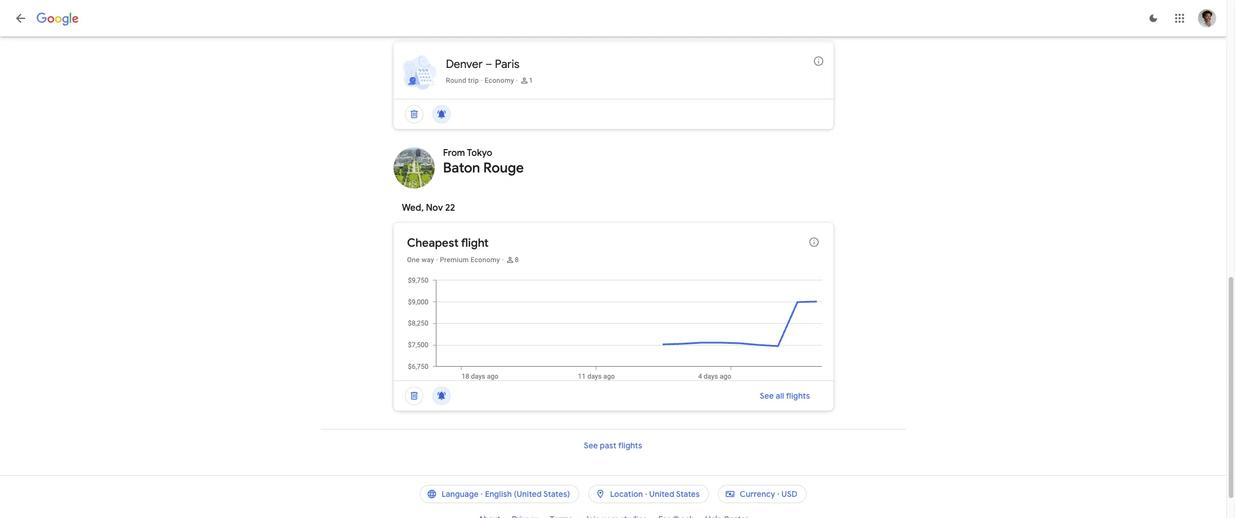 Task type: describe. For each thing, give the bounding box(es) containing it.
baton
[[443, 159, 480, 177]]

1 passenger text field
[[529, 76, 533, 85]]

see past flights
[[584, 441, 643, 451]]

see past flights button
[[571, 437, 657, 455]]

united
[[650, 489, 675, 500]]

from tokyo baton rouge
[[443, 147, 524, 177]]

way
[[422, 256, 434, 264]]

–
[[486, 57, 493, 71]]

(united
[[514, 489, 542, 500]]

0 vertical spatial economy
[[485, 77, 514, 85]]

round
[[446, 77, 467, 85]]

tokyo
[[467, 147, 493, 159]]

from
[[443, 147, 465, 159]]

disable email notifications for solution image
[[428, 101, 455, 128]]

round trip economy
[[446, 77, 514, 85]]

currency
[[740, 489, 776, 500]]

see all flights
[[760, 391, 811, 401]]

go back image
[[14, 11, 27, 25]]

paris
[[495, 57, 520, 71]]

wed, nov 22
[[402, 202, 455, 214]]

premium
[[440, 256, 469, 264]]

english
[[485, 489, 512, 500]]

more info element
[[809, 237, 820, 251]]

english (united states)
[[485, 489, 570, 500]]

22
[[445, 202, 455, 214]]

usd
[[782, 489, 798, 500]]

rouge
[[484, 159, 524, 177]]

disable email notifications for solution, one way trip from tokyo to baton rouge.wed, nov 22 image
[[428, 382, 455, 410]]

remove saved flight image
[[400, 101, 428, 128]]

flights for see all flights
[[787, 391, 811, 401]]

language
[[442, 489, 479, 500]]

flights for see past flights
[[619, 441, 643, 451]]

denver  –  paris
[[446, 57, 520, 71]]

nov
[[426, 202, 443, 214]]

more info on tracking any dates image
[[813, 55, 825, 67]]



Task type: vqa. For each thing, say whether or not it's contained in the screenshot.
flights within button
yes



Task type: locate. For each thing, give the bounding box(es) containing it.
past
[[600, 441, 617, 451]]

see inside button
[[584, 441, 598, 451]]

united states
[[650, 489, 700, 500]]

flights right all
[[787, 391, 811, 401]]

location
[[610, 489, 643, 500]]

1
[[529, 77, 533, 85]]

economy
[[485, 77, 514, 85], [471, 256, 500, 264]]

cheapest
[[407, 236, 459, 250]]

one way premium economy
[[407, 256, 500, 264]]

change appearance image
[[1140, 5, 1168, 32]]

states)
[[544, 489, 570, 500]]

0 horizontal spatial flights
[[619, 441, 643, 451]]

see for see past flights
[[584, 441, 598, 451]]

1 vertical spatial economy
[[471, 256, 500, 264]]

0 vertical spatial see
[[760, 391, 775, 401]]

states
[[676, 489, 700, 500]]

denver
[[446, 57, 483, 71]]

one
[[407, 256, 420, 264]]

flights right past
[[619, 441, 643, 451]]

price history graph image
[[403, 276, 834, 381]]

trip
[[468, 77, 479, 85]]

0 horizontal spatial see
[[584, 441, 598, 451]]

0 vertical spatial flights
[[787, 391, 811, 401]]

8
[[515, 256, 519, 264]]

1 vertical spatial flights
[[619, 441, 643, 451]]

1 horizontal spatial flights
[[787, 391, 811, 401]]

cheapest flight
[[407, 236, 489, 250]]

remove saved flight, one way trip from tokyo to baton rouge.wed, nov 22 image
[[400, 382, 428, 410]]

see for see all flights
[[760, 391, 775, 401]]

1 vertical spatial see
[[584, 441, 598, 451]]

wed,
[[402, 202, 424, 214]]

8 passengers text field
[[515, 256, 519, 265]]

more info image
[[809, 237, 820, 248]]

1 horizontal spatial see
[[760, 391, 775, 401]]

see left past
[[584, 441, 598, 451]]

flight
[[461, 236, 489, 250]]

economy down paris
[[485, 77, 514, 85]]

all
[[777, 391, 785, 401]]

flights
[[787, 391, 811, 401], [619, 441, 643, 451]]

economy down flight
[[471, 256, 500, 264]]

see
[[760, 391, 775, 401], [584, 441, 598, 451]]

price history graph application
[[403, 276, 834, 381]]

see left all
[[760, 391, 775, 401]]

flights inside button
[[619, 441, 643, 451]]



